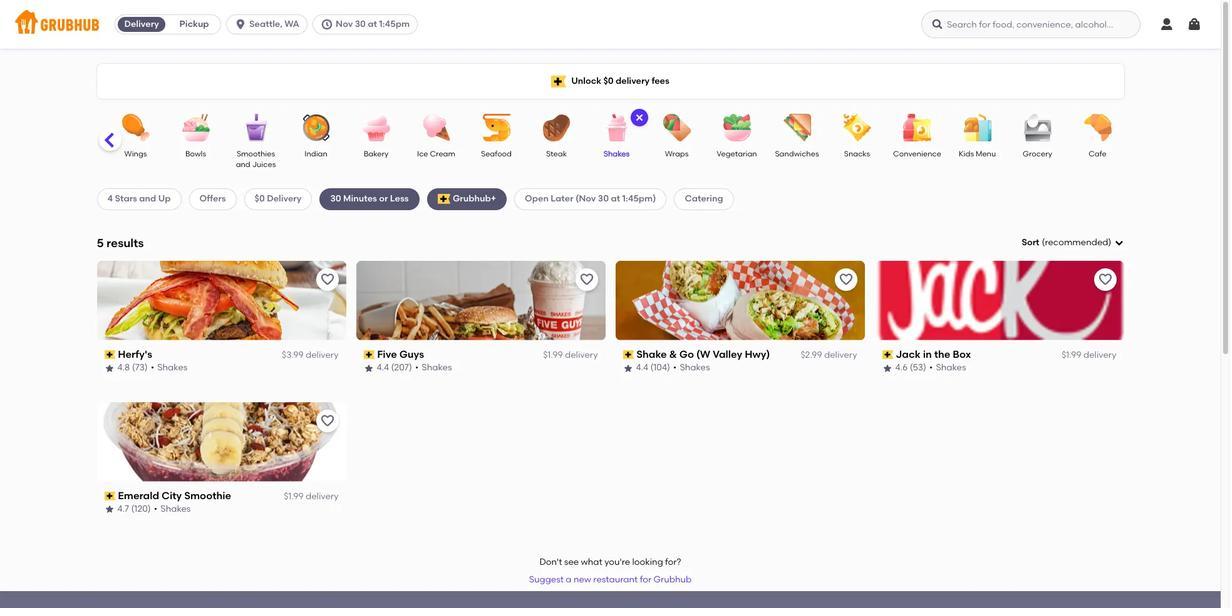 Task type: describe. For each thing, give the bounding box(es) containing it.
&
[[669, 349, 677, 361]]

grubhub
[[654, 575, 692, 586]]

0 horizontal spatial 30
[[330, 194, 341, 204]]

1 horizontal spatial $0
[[603, 76, 614, 86]]

(53)
[[910, 363, 926, 374]]

$1.99 delivery for five guys
[[543, 350, 598, 361]]

convenience
[[893, 150, 941, 158]]

shakes for shake
[[680, 363, 710, 374]]

you're
[[605, 557, 630, 568]]

svg image inside nov 30 at 1:45pm button
[[321, 18, 333, 31]]

smoothie
[[184, 490, 231, 502]]

city
[[162, 490, 182, 502]]

delivery button
[[115, 14, 168, 34]]

none field inside '5 results' main content
[[1022, 237, 1124, 250]]

shakes for five
[[422, 363, 452, 374]]

seafood
[[481, 150, 512, 158]]

or
[[379, 194, 388, 204]]

$1.99 for emerald city smoothie
[[284, 492, 304, 502]]

ice cream image
[[414, 114, 458, 142]]

save this restaurant button for shake & go (w valley hwy)
[[835, 269, 857, 291]]

save this restaurant button for five guys
[[575, 269, 598, 291]]

$3.99
[[282, 350, 304, 361]]

1 vertical spatial $0
[[255, 194, 265, 204]]

4.6 (53)
[[895, 363, 926, 374]]

for
[[640, 575, 652, 586]]

recommended
[[1045, 237, 1108, 248]]

convenience image
[[895, 114, 939, 142]]

• shakes for five guys
[[415, 363, 452, 374]]

ice cream
[[417, 150, 455, 158]]

delivery for in
[[1084, 350, 1117, 361]]

shake
[[637, 349, 667, 361]]

vegetarian image
[[715, 114, 759, 142]]

• for jack in the box
[[930, 363, 933, 374]]

star icon image for jack in the box
[[882, 364, 892, 374]]

emerald city smoothie logo image
[[97, 403, 346, 482]]

star icon image for emerald city smoothie
[[104, 505, 114, 515]]

svg image inside '5 results' main content
[[634, 113, 644, 123]]

bakery
[[364, 150, 389, 158]]

main navigation navigation
[[0, 0, 1221, 49]]

delivery for &
[[824, 350, 857, 361]]

smoothies
[[237, 150, 275, 158]]

save this restaurant button for herfy's
[[316, 269, 339, 291]]

less
[[390, 194, 409, 204]]

stars
[[115, 194, 137, 204]]

subscription pass image for emerald city smoothie
[[104, 492, 115, 501]]

menu
[[976, 150, 996, 158]]

a
[[566, 575, 572, 586]]

sort ( recommended )
[[1022, 237, 1112, 248]]

subscription pass image for herfy's
[[104, 351, 115, 360]]

(
[[1042, 237, 1045, 248]]

steak image
[[535, 114, 578, 142]]

kids menu
[[959, 150, 996, 158]]

grocery
[[1023, 150, 1052, 158]]

kids
[[959, 150, 974, 158]]

five
[[377, 349, 397, 361]]

wa
[[285, 19, 299, 29]]

cafe image
[[1076, 114, 1120, 142]]

subscription pass image for jack in the box
[[882, 351, 893, 360]]

jack in the box logo image
[[875, 261, 1124, 341]]

seattle, wa button
[[226, 14, 313, 34]]

box
[[953, 349, 971, 361]]

Search for food, convenience, alcohol... search field
[[921, 11, 1141, 38]]

and inside the smoothies and juices
[[236, 161, 250, 169]]

4.4 for shake & go (w valley hwy)
[[636, 363, 648, 374]]

$1.99 delivery for jack in the box
[[1062, 350, 1117, 361]]

(nov
[[576, 194, 596, 204]]

sandwiches
[[775, 150, 819, 158]]

jack in the box
[[896, 349, 971, 361]]

hwy)
[[745, 349, 770, 361]]

(104)
[[650, 363, 670, 374]]

restaurant
[[593, 575, 638, 586]]

1:45pm
[[379, 19, 410, 29]]

wraps
[[665, 150, 689, 158]]

$1.99 for five guys
[[543, 350, 563, 361]]

5 results
[[97, 236, 144, 250]]

fees
[[652, 76, 670, 86]]

cream
[[430, 150, 455, 158]]

shakes down shakes image
[[604, 150, 630, 158]]

star icon image for five guys
[[364, 364, 374, 374]]

up
[[158, 194, 171, 204]]

delivery inside '5 results' main content
[[267, 194, 302, 204]]

suggest a new restaurant for grubhub button
[[524, 570, 697, 592]]

seattle,
[[249, 19, 282, 29]]

4.7 (120)
[[117, 504, 151, 515]]

see
[[564, 557, 579, 568]]

seafood image
[[475, 114, 518, 142]]

the
[[934, 349, 950, 361]]

shake & go (w valley hwy) logo image
[[615, 261, 865, 341]]

emerald city smoothie
[[118, 490, 231, 502]]

later
[[551, 194, 574, 204]]

4.4 (104)
[[636, 363, 670, 374]]

• for emerald city smoothie
[[154, 504, 157, 515]]

subscription pass image for shake & go (w valley hwy)
[[623, 351, 634, 360]]

$2.99 delivery
[[801, 350, 857, 361]]

at inside button
[[368, 19, 377, 29]]

herfy's
[[118, 349, 152, 361]]

catering
[[685, 194, 723, 204]]

wings image
[[114, 114, 158, 142]]

sandwiches image
[[775, 114, 819, 142]]

unlock $0 delivery fees
[[571, 76, 670, 86]]

save this restaurant image for shake & go (w valley hwy)
[[838, 272, 853, 287]]

pickup button
[[168, 14, 221, 34]]



Task type: locate. For each thing, give the bounding box(es) containing it.
30 inside button
[[355, 19, 366, 29]]

snacks image
[[835, 114, 879, 142]]

grubhub plus flag logo image
[[551, 75, 566, 87], [438, 194, 450, 204]]

4.4 down shake
[[636, 363, 648, 374]]

• shakes down guys
[[415, 363, 452, 374]]

1 horizontal spatial $1.99 delivery
[[543, 350, 598, 361]]

1:45pm)
[[622, 194, 656, 204]]

unlock
[[571, 76, 601, 86]]

1 horizontal spatial svg image
[[1114, 238, 1124, 248]]

and down the smoothies
[[236, 161, 250, 169]]

save this restaurant image for herfy's
[[320, 272, 335, 287]]

grubhub plus flag logo image left grubhub+
[[438, 194, 450, 204]]

1 save this restaurant image from the left
[[838, 272, 853, 287]]

30 minutes or less
[[330, 194, 409, 204]]

save this restaurant image
[[838, 272, 853, 287], [1098, 272, 1113, 287]]

2 horizontal spatial svg image
[[1187, 17, 1202, 32]]

subscription pass image left the five
[[364, 351, 375, 360]]

1 vertical spatial delivery
[[267, 194, 302, 204]]

shakes image
[[595, 114, 639, 142]]

emerald
[[118, 490, 159, 502]]

subscription pass image left herfy's
[[104, 351, 115, 360]]

1 horizontal spatial 30
[[355, 19, 366, 29]]

delivery inside button
[[124, 19, 159, 29]]

• right (53)
[[930, 363, 933, 374]]

• for herfy's
[[151, 363, 154, 374]]

suggest
[[529, 575, 564, 586]]

1 horizontal spatial and
[[236, 161, 250, 169]]

shakes down go on the right of page
[[680, 363, 710, 374]]

nov 30 at 1:45pm button
[[313, 14, 423, 34]]

0 horizontal spatial delivery
[[124, 19, 159, 29]]

)
[[1108, 237, 1112, 248]]

0 vertical spatial $0
[[603, 76, 614, 86]]

delivery down juices
[[267, 194, 302, 204]]

0 horizontal spatial at
[[368, 19, 377, 29]]

0 horizontal spatial $1.99
[[284, 492, 304, 502]]

shakes down the
[[936, 363, 966, 374]]

shakes for emerald
[[161, 504, 191, 515]]

none field containing sort
[[1022, 237, 1124, 250]]

$1.99
[[543, 350, 563, 361], [1062, 350, 1082, 361], [284, 492, 304, 502]]

1 vertical spatial at
[[611, 194, 620, 204]]

2 horizontal spatial $1.99
[[1062, 350, 1082, 361]]

• shakes for jack in the box
[[930, 363, 966, 374]]

nov
[[336, 19, 353, 29]]

herfy's logo image
[[97, 261, 346, 341]]

star icon image left 4.8
[[104, 364, 114, 374]]

pickup
[[180, 19, 209, 29]]

and left up
[[139, 194, 156, 204]]

4.8
[[117, 363, 130, 374]]

subscription pass image left jack
[[882, 351, 893, 360]]

$1.99 delivery
[[543, 350, 598, 361], [1062, 350, 1117, 361], [284, 492, 339, 502]]

star icon image left 4.7
[[104, 505, 114, 515]]

4.4 down the five
[[377, 363, 389, 374]]

0 vertical spatial grubhub plus flag logo image
[[551, 75, 566, 87]]

4.6
[[895, 363, 908, 374]]

five guys
[[377, 349, 424, 361]]

shakes down guys
[[422, 363, 452, 374]]

bowls image
[[174, 114, 218, 142]]

1 horizontal spatial grubhub plus flag logo image
[[551, 75, 566, 87]]

0 horizontal spatial grubhub plus flag logo image
[[438, 194, 450, 204]]

None field
[[1022, 237, 1124, 250]]

0 horizontal spatial $0
[[255, 194, 265, 204]]

grubhub+
[[453, 194, 496, 204]]

open
[[525, 194, 549, 204]]

30 right the (nov
[[598, 194, 609, 204]]

4.4 for five guys
[[377, 363, 389, 374]]

$3.99 delivery
[[282, 350, 339, 361]]

grubhub plus flag logo image left the unlock
[[551, 75, 566, 87]]

in
[[923, 349, 932, 361]]

• shakes down the
[[930, 363, 966, 374]]

don't see what you're looking for?
[[540, 557, 681, 568]]

shake & go (w valley hwy)
[[637, 349, 770, 361]]

• right (120)
[[154, 504, 157, 515]]

save this restaurant button for jack in the box
[[1094, 269, 1117, 291]]

snacks
[[844, 150, 870, 158]]

$0 right the unlock
[[603, 76, 614, 86]]

• for five guys
[[415, 363, 419, 374]]

grubhub plus flag logo image for unlock $0 delivery fees
[[551, 75, 566, 87]]

4.4 (207)
[[377, 363, 412, 374]]

at left 1:45pm
[[368, 19, 377, 29]]

(73)
[[132, 363, 148, 374]]

star icon image left 4.4 (104)
[[623, 364, 633, 374]]

ice
[[417, 150, 428, 158]]

1 horizontal spatial delivery
[[267, 194, 302, 204]]

don't
[[540, 557, 562, 568]]

save this restaurant image
[[320, 272, 335, 287], [579, 272, 594, 287], [320, 414, 335, 429]]

save this restaurant button for emerald city smoothie
[[316, 410, 339, 433]]

star icon image left 4.4 (207)
[[364, 364, 374, 374]]

2 4.4 from the left
[[636, 363, 648, 374]]

jack
[[896, 349, 921, 361]]

$2.99
[[801, 350, 822, 361]]

save this restaurant button
[[316, 269, 339, 291], [575, 269, 598, 291], [835, 269, 857, 291], [1094, 269, 1117, 291], [316, 410, 339, 433]]

save this restaurant image for emerald city smoothie
[[320, 414, 335, 429]]

5
[[97, 236, 104, 250]]

4.7
[[117, 504, 129, 515]]

2 horizontal spatial $1.99 delivery
[[1062, 350, 1117, 361]]

• down guys
[[415, 363, 419, 374]]

0 horizontal spatial and
[[139, 194, 156, 204]]

$0
[[603, 76, 614, 86], [255, 194, 265, 204]]

at inside '5 results' main content
[[611, 194, 620, 204]]

looking
[[632, 557, 663, 568]]

indian
[[305, 150, 327, 158]]

• down &
[[673, 363, 677, 374]]

1 vertical spatial grubhub plus flag logo image
[[438, 194, 450, 204]]

open later (nov 30 at 1:45pm)
[[525, 194, 656, 204]]

30 right nov
[[355, 19, 366, 29]]

0 horizontal spatial svg image
[[321, 18, 333, 31]]

• shakes for emerald city smoothie
[[154, 504, 191, 515]]

five guys logo image
[[356, 261, 605, 341]]

0 vertical spatial delivery
[[124, 19, 159, 29]]

grocery image
[[1016, 114, 1060, 142]]

nov 30 at 1:45pm
[[336, 19, 410, 29]]

delivery for city
[[306, 492, 339, 502]]

subscription pass image
[[104, 351, 115, 360], [364, 351, 375, 360], [623, 351, 634, 360], [882, 351, 893, 360], [104, 492, 115, 501]]

• shakes for shake & go (w valley hwy)
[[673, 363, 710, 374]]

delivery for guys
[[565, 350, 598, 361]]

save this restaurant image for jack in the box
[[1098, 272, 1113, 287]]

juices
[[252, 161, 276, 169]]

bowls
[[185, 150, 206, 158]]

(w
[[696, 349, 711, 361]]

wraps image
[[655, 114, 699, 142]]

wings
[[124, 150, 147, 158]]

$0 down juices
[[255, 194, 265, 204]]

kids menu image
[[956, 114, 999, 142]]

• shakes for herfy's
[[151, 363, 188, 374]]

save this restaurant image for five guys
[[579, 272, 594, 287]]

30 left minutes
[[330, 194, 341, 204]]

delivery left pickup at the left top of the page
[[124, 19, 159, 29]]

svg image
[[1187, 17, 1202, 32], [321, 18, 333, 31], [1114, 238, 1124, 248]]

what
[[581, 557, 602, 568]]

1 horizontal spatial $1.99
[[543, 350, 563, 361]]

steak
[[546, 150, 567, 158]]

0 horizontal spatial $1.99 delivery
[[284, 492, 339, 502]]

$0 delivery
[[255, 194, 302, 204]]

indian image
[[294, 114, 338, 142]]

star icon image for shake & go (w valley hwy)
[[623, 364, 633, 374]]

svg image inside seattle, wa button
[[234, 18, 247, 31]]

delivery
[[616, 76, 650, 86], [306, 350, 339, 361], [565, 350, 598, 361], [824, 350, 857, 361], [1084, 350, 1117, 361], [306, 492, 339, 502]]

guys
[[399, 349, 424, 361]]

cafe
[[1089, 150, 1107, 158]]

5 results main content
[[0, 49, 1221, 609]]

sort
[[1022, 237, 1040, 248]]

• shakes down go on the right of page
[[673, 363, 710, 374]]

grubhub plus flag logo image for grubhub+
[[438, 194, 450, 204]]

• for shake & go (w valley hwy)
[[673, 363, 677, 374]]

$1.99 for jack in the box
[[1062, 350, 1082, 361]]

offers
[[200, 194, 226, 204]]

• shakes down city
[[154, 504, 191, 515]]

delivery
[[124, 19, 159, 29], [267, 194, 302, 204]]

star icon image
[[104, 364, 114, 374], [364, 364, 374, 374], [623, 364, 633, 374], [882, 364, 892, 374], [104, 505, 114, 515]]

•
[[151, 363, 154, 374], [415, 363, 419, 374], [673, 363, 677, 374], [930, 363, 933, 374], [154, 504, 157, 515]]

1 horizontal spatial save this restaurant image
[[1098, 272, 1113, 287]]

results
[[107, 236, 144, 250]]

4.4
[[377, 363, 389, 374], [636, 363, 648, 374]]

30
[[355, 19, 366, 29], [330, 194, 341, 204], [598, 194, 609, 204]]

1 horizontal spatial 4.4
[[636, 363, 648, 374]]

• shakes right (73)
[[151, 363, 188, 374]]

valley
[[713, 349, 742, 361]]

4.8 (73)
[[117, 363, 148, 374]]

vegetarian
[[717, 150, 757, 158]]

subscription pass image left emerald
[[104, 492, 115, 501]]

(120)
[[131, 504, 151, 515]]

2 save this restaurant image from the left
[[1098, 272, 1113, 287]]

1 horizontal spatial at
[[611, 194, 620, 204]]

shakes down emerald city smoothie on the bottom of page
[[161, 504, 191, 515]]

1 vertical spatial and
[[139, 194, 156, 204]]

at left '1:45pm)'
[[611, 194, 620, 204]]

bakery image
[[354, 114, 398, 142]]

star icon image left 4.6
[[882, 364, 892, 374]]

$1.99 delivery for emerald city smoothie
[[284, 492, 339, 502]]

subscription pass image for five guys
[[364, 351, 375, 360]]

svg image inside field
[[1114, 238, 1124, 248]]

1 4.4 from the left
[[377, 363, 389, 374]]

0 vertical spatial at
[[368, 19, 377, 29]]

0 vertical spatial and
[[236, 161, 250, 169]]

new
[[574, 575, 591, 586]]

• right (73)
[[151, 363, 154, 374]]

0 horizontal spatial 4.4
[[377, 363, 389, 374]]

subscription pass image left shake
[[623, 351, 634, 360]]

(207)
[[391, 363, 412, 374]]

go
[[679, 349, 694, 361]]

smoothies and juices image
[[234, 114, 278, 142]]

at
[[368, 19, 377, 29], [611, 194, 620, 204]]

star icon image for herfy's
[[104, 364, 114, 374]]

4 stars and up
[[107, 194, 171, 204]]

svg image
[[1159, 17, 1175, 32], [234, 18, 247, 31], [931, 18, 944, 31], [634, 113, 644, 123]]

0 horizontal spatial save this restaurant image
[[838, 272, 853, 287]]

minutes
[[343, 194, 377, 204]]

2 horizontal spatial 30
[[598, 194, 609, 204]]

4
[[107, 194, 113, 204]]

shakes right (73)
[[157, 363, 188, 374]]

seattle, wa
[[249, 19, 299, 29]]

shakes for jack
[[936, 363, 966, 374]]



Task type: vqa. For each thing, say whether or not it's contained in the screenshot.


